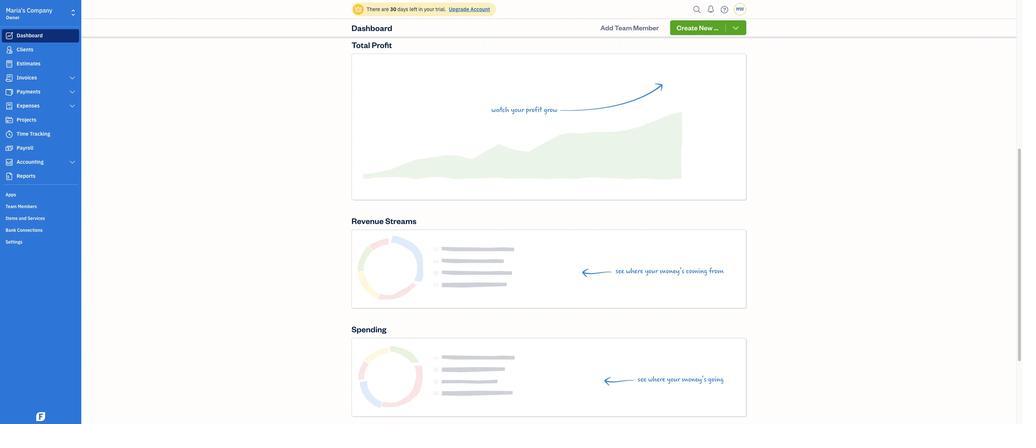 Task type: vqa. For each thing, say whether or not it's contained in the screenshot.
Projects 'link'
yes



Task type: describe. For each thing, give the bounding box(es) containing it.
spending
[[352, 324, 387, 334]]

dashboard link
[[2, 29, 79, 43]]

chevron large down image
[[69, 89, 76, 95]]

expenses
[[17, 102, 40, 109]]

notifications image
[[705, 2, 717, 17]]

money's for coming
[[660, 267, 685, 276]]

chart image
[[5, 159, 14, 166]]

estimate image
[[5, 60, 14, 68]]

estimates
[[17, 60, 41, 67]]

days
[[398, 6, 408, 13]]

bank connections link
[[2, 224, 79, 236]]

freshbooks image
[[35, 412, 47, 421]]

see for see where your money's coming from
[[616, 267, 624, 276]]

new
[[699, 23, 713, 32]]

create
[[677, 23, 698, 32]]

chevrondown image
[[732, 24, 740, 31]]

trial.
[[436, 6, 446, 13]]

reports
[[17, 173, 35, 179]]

see for see where your money's going
[[638, 375, 647, 384]]

services
[[28, 216, 45, 221]]

total
[[352, 40, 370, 50]]

bank connections
[[6, 227, 43, 233]]

see where your money's coming from
[[616, 267, 724, 276]]

there are 30 days left in your trial. upgrade account
[[367, 6, 490, 13]]

coming
[[686, 267, 708, 276]]

are
[[381, 6, 389, 13]]

upgrade account link
[[447, 6, 490, 13]]

tracking
[[30, 131, 50, 137]]

go to help image
[[719, 4, 731, 15]]

where for see where your money's coming from
[[626, 267, 643, 276]]

from
[[709, 267, 724, 276]]

connections
[[17, 227, 43, 233]]

time tracking
[[17, 131, 50, 137]]

30
[[390, 6, 396, 13]]

time tracking link
[[2, 128, 79, 141]]

member
[[633, 23, 659, 32]]

invoice image
[[5, 74, 14, 82]]

total profit
[[352, 40, 392, 50]]

…
[[714, 23, 719, 32]]

streams
[[385, 216, 417, 226]]

estimates link
[[2, 57, 79, 71]]

payment image
[[5, 88, 14, 96]]

going
[[708, 375, 724, 384]]

add team member
[[601, 23, 659, 32]]

revenue streams
[[352, 216, 417, 226]]

clients
[[17, 46, 33, 53]]

expenses link
[[2, 99, 79, 113]]

company
[[27, 7, 52, 14]]

add team member button
[[594, 20, 666, 35]]

client image
[[5, 46, 14, 54]]

team inside button
[[615, 23, 632, 32]]

reports link
[[2, 170, 79, 183]]

team members
[[6, 204, 37, 209]]

items and services link
[[2, 213, 79, 224]]

owner
[[6, 15, 20, 20]]

main element
[[0, 0, 100, 424]]

profit
[[372, 40, 392, 50]]

chevron large down image for invoices
[[69, 75, 76, 81]]

payroll
[[17, 145, 33, 151]]

1 horizontal spatial dashboard
[[352, 23, 392, 33]]

where for see where your money's going
[[648, 375, 666, 384]]

expense image
[[5, 102, 14, 110]]

search image
[[691, 4, 703, 15]]

report image
[[5, 173, 14, 180]]

chevron large down image for expenses
[[69, 103, 76, 109]]

time
[[17, 131, 29, 137]]

payments
[[17, 88, 40, 95]]

apps link
[[2, 189, 79, 200]]

projects link
[[2, 114, 79, 127]]

account
[[471, 6, 490, 13]]



Task type: locate. For each thing, give the bounding box(es) containing it.
dashboard up total profit
[[352, 23, 392, 33]]

chevron large down image down chevron large down icon
[[69, 103, 76, 109]]

settings
[[6, 239, 22, 245]]

invoices
[[17, 74, 37, 81]]

3 chevron large down image from the top
[[69, 159, 76, 165]]

see
[[616, 267, 624, 276], [638, 375, 647, 384]]

your
[[424, 6, 434, 13], [511, 106, 524, 114], [645, 267, 658, 276], [667, 375, 680, 384]]

in
[[419, 6, 423, 13]]

2 vertical spatial chevron large down image
[[69, 159, 76, 165]]

dashboard
[[352, 23, 392, 33], [17, 32, 43, 39]]

projects
[[17, 116, 36, 123]]

dashboard inside main element
[[17, 32, 43, 39]]

left
[[410, 6, 417, 13]]

settings link
[[2, 236, 79, 247]]

accounting
[[17, 159, 44, 165]]

0 vertical spatial chevron large down image
[[69, 75, 76, 81]]

where
[[626, 267, 643, 276], [648, 375, 666, 384]]

timer image
[[5, 131, 14, 138]]

chevron large down image down payroll link
[[69, 159, 76, 165]]

0 vertical spatial team
[[615, 23, 632, 32]]

mw button
[[734, 3, 747, 16]]

1 vertical spatial chevron large down image
[[69, 103, 76, 109]]

1 chevron large down image from the top
[[69, 75, 76, 81]]

1 vertical spatial team
[[6, 204, 17, 209]]

chevron large down image for accounting
[[69, 159, 76, 165]]

revenue
[[352, 216, 384, 226]]

1 horizontal spatial see
[[638, 375, 647, 384]]

watch
[[492, 106, 509, 114]]

0 horizontal spatial team
[[6, 204, 17, 209]]

mw
[[736, 6, 744, 12]]

2 chevron large down image from the top
[[69, 103, 76, 109]]

0 horizontal spatial where
[[626, 267, 643, 276]]

invoices link
[[2, 71, 79, 85]]

money's
[[660, 267, 685, 276], [682, 375, 707, 384]]

maria's
[[6, 7, 25, 14]]

payroll link
[[2, 142, 79, 155]]

create new … button
[[670, 20, 747, 35]]

upgrade
[[449, 6, 469, 13]]

1 horizontal spatial where
[[648, 375, 666, 384]]

apps
[[6, 192, 16, 197]]

clients link
[[2, 43, 79, 57]]

chevron large down image
[[69, 75, 76, 81], [69, 103, 76, 109], [69, 159, 76, 165]]

money image
[[5, 145, 14, 152]]

create new …
[[677, 23, 719, 32]]

items
[[6, 216, 18, 221]]

0 vertical spatial where
[[626, 267, 643, 276]]

accounting link
[[2, 156, 79, 169]]

members
[[18, 204, 37, 209]]

items and services
[[6, 216, 45, 221]]

money's left going
[[682, 375, 707, 384]]

profit
[[526, 106, 542, 114]]

maria's company owner
[[6, 7, 52, 20]]

team inside main element
[[6, 204, 17, 209]]

there
[[367, 6, 380, 13]]

1 horizontal spatial team
[[615, 23, 632, 32]]

1 vertical spatial money's
[[682, 375, 707, 384]]

0 vertical spatial see
[[616, 267, 624, 276]]

0 vertical spatial money's
[[660, 267, 685, 276]]

team down "apps"
[[6, 204, 17, 209]]

1 vertical spatial where
[[648, 375, 666, 384]]

money's for going
[[682, 375, 707, 384]]

team
[[615, 23, 632, 32], [6, 204, 17, 209]]

payments link
[[2, 85, 79, 99]]

project image
[[5, 116, 14, 124]]

add
[[601, 23, 613, 32]]

team right add
[[615, 23, 632, 32]]

money's left coming
[[660, 267, 685, 276]]

and
[[19, 216, 26, 221]]

see where your money's going
[[638, 375, 724, 384]]

chevron large down image up chevron large down icon
[[69, 75, 76, 81]]

1 vertical spatial see
[[638, 375, 647, 384]]

watch your profit grow
[[492, 106, 558, 114]]

0 horizontal spatial see
[[616, 267, 624, 276]]

dashboard image
[[5, 32, 14, 40]]

crown image
[[355, 5, 362, 13]]

team members link
[[2, 201, 79, 212]]

grow
[[544, 106, 558, 114]]

0 horizontal spatial dashboard
[[17, 32, 43, 39]]

bank
[[6, 227, 16, 233]]

dashboard up clients
[[17, 32, 43, 39]]



